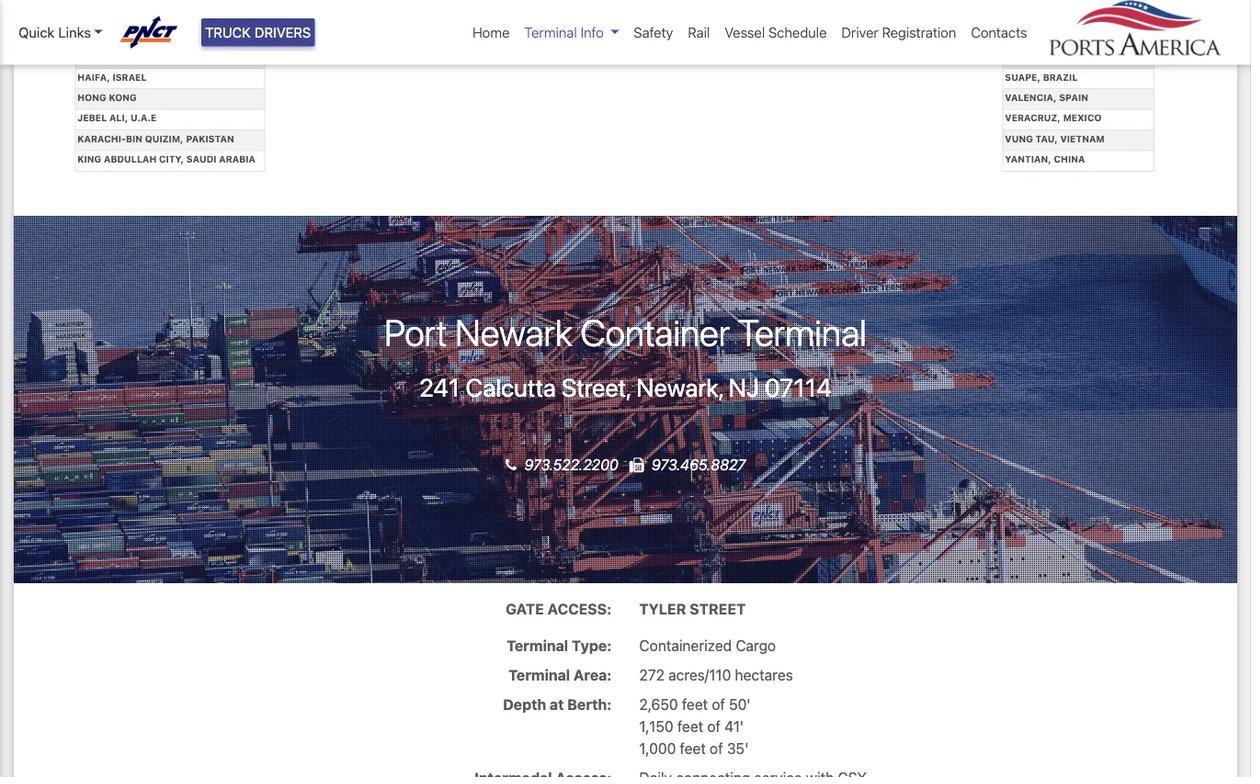 Task type: describe. For each thing, give the bounding box(es) containing it.
kingdom
[[183, 10, 230, 20]]

vung
[[1005, 133, 1033, 144]]

saudi
[[186, 154, 217, 165]]

berth:
[[567, 696, 612, 714]]

felixstowe,
[[77, 10, 142, 20]]

bin
[[126, 133, 142, 144]]

drivers
[[254, 24, 311, 40]]

241 calcutta street,                         newark, nj 07114
[[419, 372, 832, 402]]

brazil
[[1043, 72, 1078, 82]]

freeport, bahamas
[[77, 30, 182, 41]]

hong
[[77, 92, 106, 103]]

pakistan
[[186, 133, 234, 144]]

israel
[[112, 72, 147, 82]]

272 acres/110 hectares
[[639, 667, 793, 684]]

containerized
[[639, 637, 732, 655]]

quick links
[[18, 24, 91, 40]]

street
[[690, 601, 746, 618]]

vessel schedule
[[725, 24, 827, 40]]

gate
[[506, 601, 544, 618]]

terminal for terminal info
[[524, 24, 577, 40]]

0 vertical spatial of
[[712, 696, 725, 714]]

tau,
[[1036, 133, 1058, 144]]

haifa,
[[77, 72, 110, 82]]

links
[[58, 24, 91, 40]]

home link
[[465, 15, 517, 50]]

street,
[[562, 372, 631, 402]]

kong
[[109, 92, 137, 103]]

valencia,
[[1005, 92, 1057, 103]]

terminal type:
[[507, 637, 612, 655]]

1,000
[[639, 740, 676, 758]]

hectares
[[735, 667, 793, 684]]

1 vertical spatial feet
[[677, 718, 703, 736]]

mexico
[[1063, 113, 1102, 123]]

terminal up 07114
[[738, 311, 867, 354]]

truck drivers
[[205, 24, 311, 40]]

china for shekou, china
[[1051, 10, 1082, 20]]

vung tau, vietnam
[[1005, 133, 1105, 144]]

portugal
[[1039, 30, 1092, 41]]

50'
[[729, 696, 751, 714]]

2,650
[[639, 696, 678, 714]]

nj
[[729, 372, 759, 402]]

freeport,
[[77, 30, 130, 41]]

city,
[[159, 154, 184, 165]]

contacts link
[[964, 15, 1035, 50]]

at
[[550, 696, 564, 714]]

united
[[145, 10, 181, 20]]

u.a.e
[[130, 113, 157, 123]]

abdullah
[[104, 154, 157, 165]]

terminal for terminal type:
[[507, 637, 568, 655]]

jebel ali, u.a.e
[[77, 113, 157, 123]]

safety
[[634, 24, 673, 40]]

singapore, phillipines
[[1005, 51, 1127, 62]]

type:
[[572, 637, 612, 655]]

973.465.8827
[[652, 457, 746, 474]]

272
[[639, 667, 665, 684]]

1 vertical spatial of
[[707, 718, 721, 736]]

guayaquil, ecuador
[[77, 51, 186, 62]]

ecuador
[[139, 51, 186, 62]]

king abdullah city, saudi arabia
[[77, 154, 256, 165]]

containerized cargo
[[639, 637, 776, 655]]

china for yantian, china
[[1054, 154, 1085, 165]]

sines,
[[1005, 30, 1037, 41]]

truck
[[205, 24, 251, 40]]

rail image
[[336, 0, 915, 49]]

2 vertical spatial feet
[[680, 740, 706, 758]]

241
[[419, 372, 460, 402]]

king
[[77, 154, 101, 165]]

bahamas
[[133, 30, 182, 41]]

schedule
[[769, 24, 827, 40]]

tyler
[[639, 601, 686, 618]]

singapore,
[[1005, 51, 1065, 62]]

rail
[[688, 24, 710, 40]]



Task type: vqa. For each thing, say whether or not it's contained in the screenshot.
"Terminal Info"
yes



Task type: locate. For each thing, give the bounding box(es) containing it.
tyler street
[[639, 601, 746, 618]]

container
[[580, 311, 730, 354]]

of left 41' at the bottom right
[[707, 718, 721, 736]]

feet down acres/110
[[682, 696, 708, 714]]

of
[[712, 696, 725, 714], [707, 718, 721, 736], [710, 740, 723, 758]]

truck drivers link
[[201, 18, 315, 46]]

gate access:
[[506, 601, 612, 618]]

ali,
[[109, 113, 128, 123]]

1,150
[[639, 718, 674, 736]]

driver registration link
[[834, 15, 964, 50]]

karachi-
[[77, 133, 126, 144]]

karachi-bin quizim, pakistan
[[77, 133, 234, 144]]

phillipines
[[1067, 51, 1127, 62]]

veracruz, mexico
[[1005, 113, 1102, 123]]

home
[[473, 24, 510, 40]]

newark
[[455, 311, 573, 354]]

suape,
[[1005, 72, 1041, 82]]

acres/110
[[668, 667, 731, 684]]

guayaquil,
[[77, 51, 136, 62]]

newark,
[[636, 372, 723, 402]]

of left 50'
[[712, 696, 725, 714]]

feet
[[682, 696, 708, 714], [677, 718, 703, 736], [680, 740, 706, 758]]

vietnam
[[1060, 133, 1105, 144]]

registration
[[882, 24, 956, 40]]

cargo
[[736, 637, 776, 655]]

35'
[[727, 740, 749, 758]]

0 vertical spatial feet
[[682, 696, 708, 714]]

2,650 feet of 50' 1,150 feet of 41' 1,000 feet of 35'
[[639, 696, 751, 758]]

terminal up terminal area:
[[507, 637, 568, 655]]

driver registration
[[842, 24, 956, 40]]

port
[[384, 311, 447, 354]]

feet right 1,150
[[677, 718, 703, 736]]

terminal
[[524, 24, 577, 40], [738, 311, 867, 354], [507, 637, 568, 655], [509, 667, 570, 684]]

feet right 1,000
[[680, 740, 706, 758]]

veracruz,
[[1005, 113, 1061, 123]]

china up portugal
[[1051, 10, 1082, 20]]

depth at berth:
[[503, 696, 612, 714]]

suape, brazil
[[1005, 72, 1078, 82]]

shekou,
[[1005, 10, 1048, 20]]

port newark container terminal
[[384, 311, 867, 354]]

quick
[[18, 24, 55, 40]]

terminal for terminal area:
[[509, 667, 570, 684]]

2 vertical spatial of
[[710, 740, 723, 758]]

safety link
[[626, 15, 681, 50]]

07114
[[765, 372, 832, 402]]

calcutta
[[465, 372, 556, 402]]

yantian, china
[[1005, 154, 1085, 165]]

depth
[[503, 696, 546, 714]]

41'
[[725, 718, 744, 736]]

hong kong
[[77, 92, 137, 103]]

quizim,
[[145, 133, 184, 144]]

vessel schedule link
[[717, 15, 834, 50]]

contacts
[[971, 24, 1027, 40]]

felixstowe, united kingdom
[[77, 10, 230, 20]]

haifa, israel
[[77, 72, 147, 82]]

0 vertical spatial china
[[1051, 10, 1082, 20]]

of left 35'
[[710, 740, 723, 758]]

vessel
[[725, 24, 765, 40]]

quick links link
[[18, 22, 103, 43]]

terminal left the info on the top
[[524, 24, 577, 40]]

1 vertical spatial china
[[1054, 154, 1085, 165]]

arabia
[[219, 154, 256, 165]]

driver
[[842, 24, 879, 40]]

jebel
[[77, 113, 107, 123]]

valencia, spain
[[1005, 92, 1088, 103]]

shekou, china
[[1005, 10, 1082, 20]]

terminal info
[[524, 24, 604, 40]]

china down vietnam
[[1054, 154, 1085, 165]]

access:
[[548, 601, 612, 618]]

terminal up depth
[[509, 667, 570, 684]]

sines, portugal
[[1005, 30, 1092, 41]]

spain
[[1059, 92, 1088, 103]]

area:
[[574, 667, 612, 684]]

terminal info link
[[517, 15, 626, 50]]

info
[[581, 24, 604, 40]]

yantian,
[[1005, 154, 1051, 165]]



